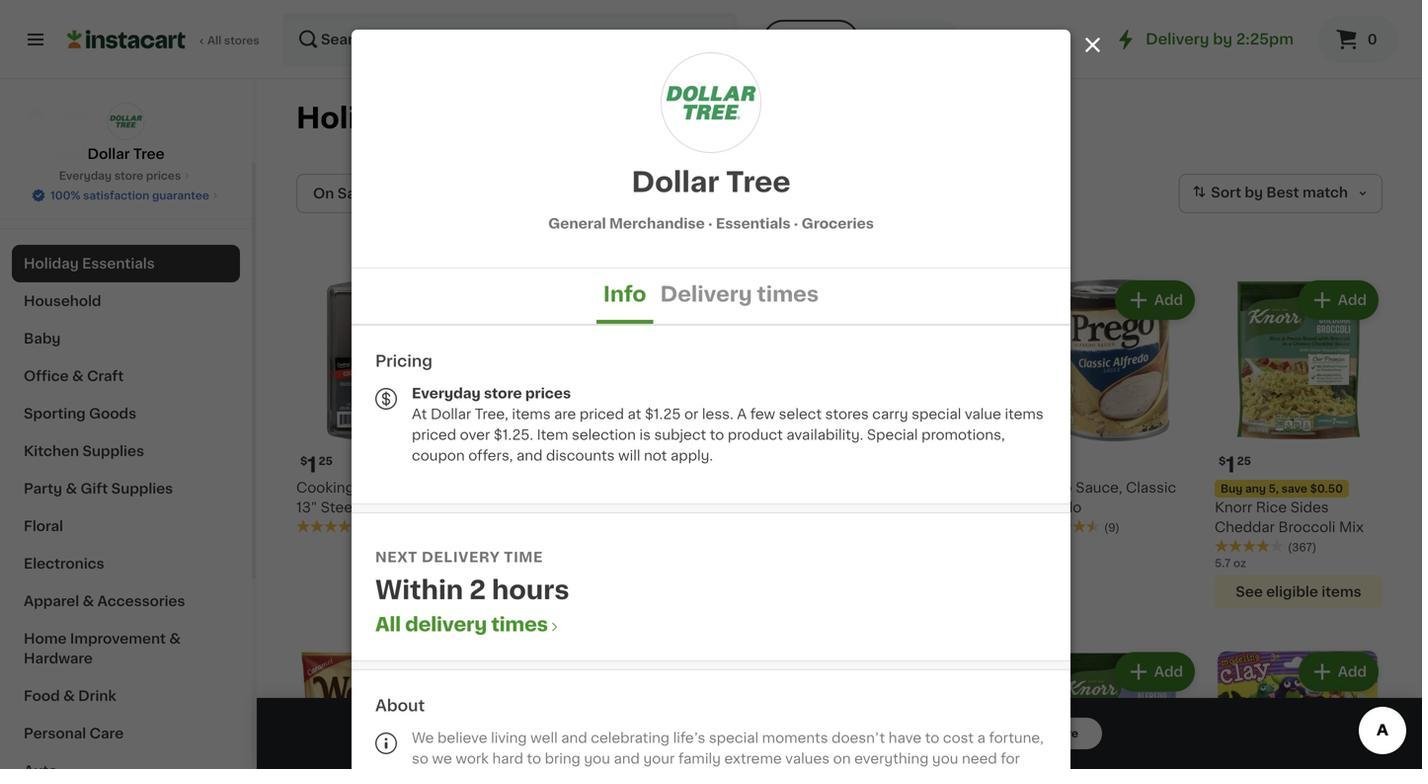 Task type: locate. For each thing, give the bounding box(es) containing it.
$25.00
[[862, 726, 922, 742]]

1 vertical spatial eligible
[[532, 605, 584, 619]]

product group
[[480, 277, 648, 629], [664, 277, 832, 534], [1031, 277, 1199, 552], [1215, 277, 1383, 609], [296, 649, 464, 770], [480, 649, 648, 770], [664, 649, 832, 770], [848, 649, 1016, 770], [1031, 649, 1199, 770], [1215, 649, 1383, 770]]

knorr inside knorr rice sides chicken long grain rice and vermicelli pasta blend
[[480, 501, 518, 515]]

special up the promotions,
[[912, 408, 962, 421]]

you
[[584, 752, 610, 766], [933, 752, 959, 766]]

0 vertical spatial times
[[757, 284, 819, 305]]

2 $ from the left
[[484, 456, 491, 467]]

to right have
[[926, 726, 943, 742]]

your
[[644, 752, 675, 766]]

0 vertical spatial tree
[[133, 147, 165, 161]]

tree up general merchandise · essentials · groceries
[[726, 169, 791, 196]]

0
[[1368, 33, 1378, 46]]

None search field
[[283, 12, 738, 67]]

supplies down goods
[[82, 445, 144, 458]]

2 25 from the left
[[502, 456, 517, 467]]

25 for kraft
[[686, 456, 700, 467]]

$ right not at the bottom left of the page
[[668, 456, 675, 467]]

2 knorr from the left
[[848, 501, 885, 515]]

3 sides from the left
[[1291, 501, 1329, 515]]

office
[[24, 370, 69, 383]]

extreme
[[725, 752, 782, 766]]

life's
[[673, 732, 706, 745]]

4 $ 1 25 from the left
[[1219, 455, 1252, 476]]

add
[[603, 293, 632, 307], [787, 293, 816, 307], [1155, 293, 1184, 307], [1338, 293, 1367, 307], [420, 665, 449, 679], [603, 665, 632, 679], [787, 665, 816, 679], [971, 665, 1000, 679], [1155, 665, 1184, 679], [1338, 665, 1367, 679], [823, 726, 858, 742]]

instacart logo image
[[67, 28, 186, 51]]

1 horizontal spatial see
[[1236, 585, 1263, 599]]

0 vertical spatial store
[[114, 170, 143, 181]]

to down less.
[[710, 428, 725, 442]]

0 vertical spatial and
[[517, 449, 543, 463]]

everyday inside everyday store prices at dollar tree, items are priced at $1.25 or less. a few select stores carry special value items priced over $1.25. item selection is subject to product availability. special promotions, coupon offers, and discounts will not apply.
[[412, 387, 481, 401]]

stores inside everyday store prices at dollar tree, items are priced at $1.25 or less. a few select stores carry special value items priced over $1.25. item selection is subject to product availability. special promotions, coupon offers, and discounts will not apply.
[[826, 408, 869, 421]]

0 horizontal spatial you
[[584, 752, 610, 766]]

0 horizontal spatial see eligible items button
[[480, 595, 648, 629]]

oz for buy any 5, save $0.50
[[1234, 558, 1247, 569]]

0 horizontal spatial eligible
[[532, 605, 584, 619]]

1 horizontal spatial delivery
[[1146, 32, 1210, 46]]

knorr inside knorr rice sides cheddar broccoli mix
[[1215, 501, 1253, 515]]

0 horizontal spatial prices
[[146, 170, 181, 181]]

$ 1 25 up cooking
[[300, 455, 333, 476]]

carry
[[873, 408, 909, 421]]

guarantee
[[152, 190, 209, 201]]

pasta up 5.6 oz
[[480, 560, 519, 574]]

$ 1 25 up any at right
[[1219, 455, 1252, 476]]

3 1 from the left
[[675, 455, 684, 476]]

everyday inside everyday store prices link
[[59, 170, 112, 181]]

1 · from the left
[[708, 217, 713, 231]]

& right apparel at the bottom left of page
[[83, 595, 94, 609]]

see down hours
[[501, 605, 528, 619]]

& for apparel & accessories
[[83, 595, 94, 609]]

everyday up at on the left of page
[[412, 387, 481, 401]]

satisfaction
[[83, 190, 149, 201]]

1 horizontal spatial broccoli
[[1279, 521, 1336, 534]]

holiday up sale
[[296, 104, 414, 132]]

food & drink link
[[12, 678, 240, 715]]

rice inside knorr rice sides cheddar broccoli mix
[[1256, 501, 1287, 515]]

tab list containing info
[[352, 269, 1071, 324]]

more
[[1049, 729, 1079, 740]]

broccoli inside knorr pasta sides cheddar broccoli fusilli
[[911, 521, 969, 534]]

cheddar inside knorr pasta sides cheddar broccoli fusilli
[[848, 521, 908, 534]]

knorr inside knorr pasta sides cheddar broccoli fusilli
[[848, 501, 885, 515]]

25 up cooking
[[319, 456, 333, 467]]

all inside the all delivery times 
[[375, 616, 401, 634]]

kitchen
[[24, 445, 79, 458]]

is
[[640, 428, 651, 442]]

1 vertical spatial dollar tree
[[632, 169, 791, 196]]

0 horizontal spatial store
[[114, 170, 143, 181]]

dollar tree up general merchandise · essentials · groceries
[[632, 169, 791, 196]]

sides for buy any 5, save $0.50
[[1291, 501, 1329, 515]]

pasta down special
[[889, 501, 928, 515]]

& right 'macaroni'
[[769, 481, 781, 495]]

1 vertical spatial stores
[[826, 408, 869, 421]]

eligible for buy any 5, save $0.50
[[1267, 585, 1319, 599]]

tab list
[[352, 269, 1071, 324]]

2 · from the left
[[794, 217, 799, 231]]

delivery inside the all delivery times 
[[405, 616, 487, 634]]

3 25 from the left
[[686, 456, 700, 467]]

see for buy any 5, save $0.50
[[1236, 585, 1263, 599]]

0 vertical spatial special
[[912, 408, 962, 421]]

special
[[912, 408, 962, 421], [709, 732, 759, 745]]

1 horizontal spatial everyday
[[412, 387, 481, 401]]

get $5 off holiday essentials • add $25.00 to qualify.
[[553, 726, 1010, 742]]

prices
[[146, 170, 181, 181], [525, 387, 571, 401]]

1 vertical spatial priced
[[412, 428, 457, 442]]

holiday up household
[[24, 257, 79, 271]]

offers,
[[468, 449, 513, 463]]

1 horizontal spatial priced
[[580, 408, 624, 421]]

everyday store prices at dollar tree, items are priced at $1.25 or less. a few select stores carry special value items priced over $1.25. item selection is subject to product availability. special promotions, coupon offers, and discounts will not apply.
[[412, 387, 1044, 463]]

delivery by 2:25pm
[[1146, 32, 1294, 46]]

0 vertical spatial holiday
[[296, 104, 414, 132]]

0 horizontal spatial delivery
[[661, 284, 753, 305]]

sauce,
[[1076, 481, 1123, 495]]

0 vertical spatial see eligible items
[[1236, 585, 1362, 599]]

everyday for everyday store prices at dollar tree, items are priced at $1.25 or less. a few select stores carry special value items priced over $1.25. item selection is subject to product availability. special promotions, coupon offers, and discounts will not apply.
[[412, 387, 481, 401]]

delivery
[[422, 551, 500, 565], [405, 616, 487, 634]]

1 horizontal spatial prices
[[525, 387, 571, 401]]

1 horizontal spatial see eligible items button
[[1215, 575, 1383, 609]]

tree up everyday store prices link
[[133, 147, 165, 161]]

1 vertical spatial dollar
[[632, 169, 720, 196]]

everyday for everyday store prices
[[59, 170, 112, 181]]

cheddar down special
[[848, 521, 908, 534]]

4 1 from the left
[[1226, 455, 1236, 476]]

cheddar inside knorr rice sides cheddar broccoli mix
[[1215, 521, 1275, 534]]

1 vertical spatial delivery
[[661, 284, 753, 305]]

see eligible items up 
[[501, 605, 627, 619]]

1 vertical spatial see
[[501, 605, 528, 619]]

0 horizontal spatial times
[[491, 616, 548, 634]]

1 horizontal spatial all
[[375, 616, 401, 634]]

1 up "kraft"
[[675, 455, 684, 476]]

or
[[685, 408, 699, 421]]

0 horizontal spatial everyday
[[59, 170, 112, 181]]

so
[[412, 752, 429, 766]]

concepts
[[358, 481, 426, 495]]

rice down 5, at the bottom
[[1256, 501, 1287, 515]]

3 knorr from the left
[[1215, 501, 1253, 515]]

0 vertical spatial see
[[1236, 585, 1263, 599]]

sides inside knorr rice sides cheddar broccoli mix
[[1291, 501, 1329, 515]]

food
[[24, 690, 60, 703]]

oz right 5.6
[[500, 578, 513, 589]]

dollar right at on the left of page
[[431, 408, 471, 421]]

$ 1 25 for knorr
[[484, 455, 517, 476]]

treatment tracker modal dialog
[[257, 699, 1423, 770]]

everyday up lists
[[59, 170, 112, 181]]

1 horizontal spatial stores
[[826, 408, 869, 421]]

floral link
[[12, 508, 240, 545]]

& right food
[[63, 690, 75, 703]]

2 horizontal spatial sides
[[1291, 501, 1329, 515]]

buy for buy any 5, save $0.50
[[1221, 484, 1243, 494]]

0 vertical spatial delivery
[[1146, 32, 1210, 46]]

$ up cooking
[[300, 456, 308, 467]]

1 vertical spatial pasta
[[480, 560, 519, 574]]

holiday inside holiday essentials link
[[24, 257, 79, 271]]

1 horizontal spatial and
[[561, 732, 588, 745]]

broccoli left fusilli
[[911, 521, 969, 534]]

cooking concepts 9" x 13" steel cookie pans
[[296, 481, 457, 515]]

2 horizontal spatial rice
[[1256, 501, 1287, 515]]

you down cost at the right bottom of page
[[933, 752, 959, 766]]

sides down 'save'
[[1291, 501, 1329, 515]]

dollar for dollar tree logo inside dollar tree link
[[87, 147, 130, 161]]

see eligible items for buy any 5, save $0.50
[[1236, 585, 1362, 599]]

baby link
[[12, 320, 240, 358]]

and down the $1.25.
[[517, 449, 543, 463]]

0 horizontal spatial priced
[[412, 428, 457, 442]]

save
[[1282, 484, 1308, 494]]

pasta
[[889, 501, 928, 515], [480, 560, 519, 574]]

1 for buy
[[1226, 455, 1236, 476]]

$ down over
[[484, 456, 491, 467]]

see eligible items button down blend
[[480, 595, 648, 629]]

holiday essentials main content
[[257, 79, 1423, 770]]

info tab
[[597, 269, 654, 324]]

priced up coupon at the left bottom of page
[[412, 428, 457, 442]]

and up bring
[[561, 732, 588, 745]]

1 vertical spatial times
[[491, 616, 548, 634]]

1 horizontal spatial see eligible items
[[1236, 585, 1362, 599]]

pasta inside knorr pasta sides cheddar broccoli fusilli
[[889, 501, 928, 515]]


[[375, 733, 397, 755]]

add button
[[566, 283, 642, 318], [750, 283, 826, 318], [1117, 283, 1193, 318], [1301, 283, 1377, 318], [382, 655, 458, 690], [566, 655, 642, 690], [750, 655, 826, 690], [933, 655, 1010, 690], [1117, 655, 1193, 690], [1301, 655, 1377, 690]]

1 vertical spatial buy
[[1221, 484, 1243, 494]]

delivery left the by
[[1146, 32, 1210, 46]]

rice up long
[[521, 501, 552, 515]]

cheese
[[664, 501, 717, 515]]

fusilli
[[972, 521, 1011, 534]]

1 horizontal spatial dollar
[[431, 408, 471, 421]]

25 down subject
[[686, 456, 700, 467]]

$0.50
[[1311, 484, 1344, 494]]

· left groceries
[[794, 217, 799, 231]]

2 vertical spatial and
[[614, 752, 640, 766]]

1 vertical spatial supplies
[[111, 482, 173, 496]]

2 broccoli from the left
[[1279, 521, 1336, 534]]

oz right 5.7 at right
[[1234, 558, 1247, 569]]

1 $ 1 25 from the left
[[300, 455, 333, 476]]

0 vertical spatial holiday essentials
[[296, 104, 575, 132]]

cheddar
[[848, 521, 908, 534], [1215, 521, 1275, 534]]

delivery for delivery times
[[661, 284, 753, 305]]

0 horizontal spatial holiday essentials
[[24, 257, 155, 271]]

party
[[24, 482, 62, 496]]

buy inside holiday essentials main content
[[1221, 484, 1243, 494]]

1 cheddar from the left
[[848, 521, 908, 534]]

1 horizontal spatial ·
[[794, 217, 799, 231]]

·
[[708, 217, 713, 231], [794, 217, 799, 231]]

1 horizontal spatial you
[[933, 752, 959, 766]]

1 for kraft
[[675, 455, 684, 476]]

all for delivery
[[375, 616, 401, 634]]

eligible for 1
[[532, 605, 584, 619]]

supplies down kitchen supplies link
[[111, 482, 173, 496]]

general
[[548, 217, 606, 231]]

1 25 from the left
[[319, 456, 333, 467]]

oz
[[1234, 558, 1247, 569], [500, 578, 513, 589]]

x
[[449, 481, 457, 495]]

& left 'gift'
[[66, 482, 77, 496]]

3 $ from the left
[[668, 456, 675, 467]]

$ up buy any 5, save $0.50
[[1219, 456, 1226, 467]]

100% satisfaction guarantee button
[[31, 184, 221, 204]]

1 horizontal spatial times
[[757, 284, 819, 305]]

0 horizontal spatial holiday
[[24, 257, 79, 271]]

dollar tree
[[87, 147, 165, 161], [632, 169, 791, 196]]

0 horizontal spatial dollar tree
[[87, 147, 165, 161]]

delivery inside tab
[[661, 284, 753, 305]]

times inside the all delivery times 
[[491, 616, 548, 634]]

1 horizontal spatial tree
[[726, 169, 791, 196]]

0 horizontal spatial oz
[[500, 578, 513, 589]]

$ for cooking concepts 9" x 13" steel cookie pans
[[300, 456, 308, 467]]

2 vertical spatial holiday
[[646, 726, 714, 742]]

see down 5.7 oz
[[1236, 585, 1263, 599]]

store inside everyday store prices at dollar tree, items are priced at $1.25 or less. a few select stores carry special value items priced over $1.25. item selection is subject to product availability. special promotions, coupon offers, and discounts will not apply.
[[484, 387, 522, 401]]

buy inside 'buy it again' link
[[55, 147, 83, 161]]

2 cheddar from the left
[[1215, 521, 1275, 534]]

cost
[[943, 732, 974, 745]]

1 vertical spatial everyday
[[412, 387, 481, 401]]

knorr down any at right
[[1215, 501, 1253, 515]]

$ 1 25 up "kraft"
[[668, 455, 700, 476]]

we
[[432, 752, 452, 766]]

1 $ from the left
[[300, 456, 308, 467]]

store up 100% satisfaction guarantee button
[[114, 170, 143, 181]]

baby
[[24, 332, 61, 346]]

1 sides from the left
[[556, 501, 594, 515]]

close modal image
[[1081, 33, 1106, 57]]

buy for buy it again
[[55, 147, 83, 161]]

1 horizontal spatial cheddar
[[1215, 521, 1275, 534]]

1 horizontal spatial special
[[912, 408, 962, 421]]

essentials inside the treatment tracker modal "dialog"
[[718, 726, 809, 742]]

0 vertical spatial eligible
[[1267, 585, 1319, 599]]

$
[[300, 456, 308, 467], [484, 456, 491, 467], [668, 456, 675, 467], [1219, 456, 1226, 467]]

all delivery times 
[[375, 616, 562, 635]]

1 vertical spatial delivery
[[405, 616, 487, 634]]

1 horizontal spatial dollar tree logo image
[[662, 53, 761, 152]]

0 vertical spatial delivery
[[422, 551, 500, 565]]

priced up selection
[[580, 408, 624, 421]]

buy left it
[[55, 147, 83, 161]]

0 horizontal spatial special
[[709, 732, 759, 745]]

merchandise
[[610, 217, 705, 231]]

pasta inside knorr rice sides chicken long grain rice and vermicelli pasta blend
[[480, 560, 519, 574]]

0 horizontal spatial and
[[517, 449, 543, 463]]

& left craft
[[72, 370, 84, 383]]

see eligible items button down '(367)'
[[1215, 575, 1383, 609]]

store inside everyday store prices link
[[114, 170, 143, 181]]

eligible down '(367)'
[[1267, 585, 1319, 599]]

items down mix at the right bottom of page
[[1322, 585, 1362, 599]]

dollar tree up everyday store prices link
[[87, 147, 165, 161]]

see eligible items button for 1
[[480, 595, 648, 629]]

rice for buy any 5, save $0.50
[[1256, 501, 1287, 515]]

times down groceries
[[757, 284, 819, 305]]

knorr up chicken
[[480, 501, 518, 515]]

need
[[962, 752, 998, 766]]

drink
[[78, 690, 116, 703]]

sides up long
[[556, 501, 594, 515]]

1 horizontal spatial eligible
[[1267, 585, 1319, 599]]

1 knorr from the left
[[480, 501, 518, 515]]

broccoli inside knorr rice sides cheddar broccoli mix
[[1279, 521, 1336, 534]]

2:25pm
[[1237, 32, 1294, 46]]

1 vertical spatial store
[[484, 387, 522, 401]]

1 down the $1.25.
[[491, 455, 500, 476]]

0 horizontal spatial knorr
[[480, 501, 518, 515]]

knorr for 1
[[480, 501, 518, 515]]

•
[[813, 726, 819, 742]]

1 broccoli from the left
[[911, 521, 969, 534]]

rice
[[521, 501, 552, 515], [1256, 501, 1287, 515], [480, 540, 511, 554]]

buy left any at right
[[1221, 484, 1243, 494]]

1 up cooking
[[308, 455, 317, 476]]

0 horizontal spatial dollar
[[87, 147, 130, 161]]

within 2 hours
[[375, 578, 570, 603]]

delivery times tab
[[654, 269, 826, 324]]

sale
[[338, 187, 368, 201]]

2 horizontal spatial knorr
[[1215, 501, 1253, 515]]

sides down the promotions,
[[931, 501, 970, 515]]

see
[[1236, 585, 1263, 599], [501, 605, 528, 619]]

0 vertical spatial oz
[[1234, 558, 1247, 569]]

1 1 from the left
[[308, 455, 317, 476]]

eligible up 
[[532, 605, 584, 619]]

special up extreme
[[709, 732, 759, 745]]

broccoli up '(367)'
[[1279, 521, 1336, 534]]

1 vertical spatial tree
[[726, 169, 791, 196]]

store up tree,
[[484, 387, 522, 401]]

broccoli
[[911, 521, 969, 534], [1279, 521, 1336, 534]]

1 horizontal spatial rice
[[521, 501, 552, 515]]

$ 1 25 down the $1.25.
[[484, 455, 517, 476]]

on
[[834, 752, 851, 766]]

and down the celebrating
[[614, 752, 640, 766]]

& down accessories
[[169, 632, 181, 646]]

0 vertical spatial buy
[[55, 147, 83, 161]]

to down "well"
[[527, 752, 541, 766]]

living
[[491, 732, 527, 745]]

3 $ 1 25 from the left
[[668, 455, 700, 476]]

doesn't
[[832, 732, 885, 745]]

holiday up family
[[646, 726, 714, 742]]

knorr down special
[[848, 501, 885, 515]]

prices inside everyday store prices at dollar tree, items are priced at $1.25 or less. a few select stores carry special value items priced over $1.25. item selection is subject to product availability. special promotions, coupon offers, and discounts will not apply.
[[525, 387, 571, 401]]

1 for knorr
[[491, 455, 500, 476]]

4 25 from the left
[[1238, 456, 1252, 467]]

to inside everyday store prices at dollar tree, items are priced at $1.25 or less. a few select stores carry special value items priced over $1.25. item selection is subject to product availability. special promotions, coupon offers, and discounts will not apply.
[[710, 428, 725, 442]]

0 horizontal spatial tree
[[133, 147, 165, 161]]

kraft macaroni & cheese
[[664, 481, 781, 515]]

2 vertical spatial dollar
[[431, 408, 471, 421]]

1 horizontal spatial store
[[484, 387, 522, 401]]

1 up buy any 5, save $0.50
[[1226, 455, 1236, 476]]

delivery down general merchandise · essentials · groceries
[[661, 284, 753, 305]]

0 vertical spatial dollar tree
[[87, 147, 165, 161]]

1 vertical spatial see eligible items
[[501, 605, 627, 619]]

delivery up within 2 hours
[[422, 551, 500, 565]]

sides inside knorr rice sides chicken long grain rice and vermicelli pasta blend
[[556, 501, 594, 515]]

will
[[618, 449, 641, 463]]

all stores
[[207, 35, 260, 46]]

25 for buy
[[1238, 456, 1252, 467]]

0 vertical spatial priced
[[580, 408, 624, 421]]

2 sides from the left
[[931, 501, 970, 515]]

1 vertical spatial special
[[709, 732, 759, 745]]

0 horizontal spatial cheddar
[[848, 521, 908, 534]]

· right merchandise on the left of the page
[[708, 217, 713, 231]]

dollar tree for the rightmost dollar tree logo
[[632, 169, 791, 196]]

items down vermicelli
[[587, 605, 627, 619]]

1 vertical spatial oz
[[500, 578, 513, 589]]

0 horizontal spatial ·
[[708, 217, 713, 231]]

rice down chicken
[[480, 540, 511, 554]]

2 horizontal spatial dollar
[[632, 169, 720, 196]]

1 horizontal spatial holiday essentials
[[296, 104, 575, 132]]

and
[[517, 449, 543, 463], [561, 732, 588, 745], [614, 752, 640, 766]]

holiday inside the treatment tracker modal "dialog"
[[646, 726, 714, 742]]

dollar
[[87, 147, 130, 161], [632, 169, 720, 196], [431, 408, 471, 421]]

office & craft link
[[12, 358, 240, 395]]

see eligible items down '(367)'
[[1236, 585, 1362, 599]]

all down within
[[375, 616, 401, 634]]

0 horizontal spatial dollar tree logo image
[[107, 103, 145, 140]]

macaroni
[[701, 481, 766, 495]]

at
[[628, 408, 642, 421]]

2 1 from the left
[[491, 455, 500, 476]]

2 horizontal spatial holiday
[[646, 726, 714, 742]]

0 vertical spatial prices
[[146, 170, 181, 181]]

see eligible items
[[1236, 585, 1362, 599], [501, 605, 627, 619]]

0 horizontal spatial broccoli
[[911, 521, 969, 534]]

dollar up the "everyday store prices"
[[87, 147, 130, 161]]

all right instacart logo
[[207, 35, 222, 46]]

1 vertical spatial holiday
[[24, 257, 79, 271]]

1 horizontal spatial buy
[[1221, 484, 1243, 494]]

delivery
[[1146, 32, 1210, 46], [661, 284, 753, 305]]

info
[[604, 284, 647, 305]]

prices up are at left bottom
[[525, 387, 571, 401]]

1 vertical spatial prices
[[525, 387, 571, 401]]

0 horizontal spatial see eligible items
[[501, 605, 627, 619]]

25
[[319, 456, 333, 467], [502, 456, 517, 467], [686, 456, 700, 467], [1238, 456, 1252, 467]]

sides for 1
[[556, 501, 594, 515]]

times down hours
[[491, 616, 548, 634]]

buy it again
[[55, 147, 139, 161]]

delivery down within 2 hours
[[405, 616, 487, 634]]

time
[[504, 551, 543, 565]]

cheddar up 5.7 oz
[[1215, 521, 1275, 534]]

0 vertical spatial pasta
[[889, 501, 928, 515]]

1
[[308, 455, 317, 476], [491, 455, 500, 476], [675, 455, 684, 476], [1226, 455, 1236, 476]]

0 vertical spatial all
[[207, 35, 222, 46]]

25 down the $1.25.
[[502, 456, 517, 467]]

dollar up merchandise on the left of the page
[[632, 169, 720, 196]]

dollar for the rightmost dollar tree logo
[[632, 169, 720, 196]]

25 up any at right
[[1238, 456, 1252, 467]]

4 $ from the left
[[1219, 456, 1226, 467]]

items
[[512, 408, 551, 421], [1005, 408, 1044, 421], [1322, 585, 1362, 599], [587, 605, 627, 619]]

2 $ 1 25 from the left
[[484, 455, 517, 476]]

prices up guarantee
[[146, 170, 181, 181]]

tree for dollar tree logo inside dollar tree link
[[133, 147, 165, 161]]

you down the $5
[[584, 752, 610, 766]]

dollar tree logo image
[[662, 53, 761, 152], [107, 103, 145, 140]]



Task type: vqa. For each thing, say whether or not it's contained in the screenshot.
work
yes



Task type: describe. For each thing, give the bounding box(es) containing it.
personal
[[24, 727, 86, 741]]

$ 1 25 for kraft
[[668, 455, 700, 476]]

$ for kraft macaroni & cheese
[[668, 456, 675, 467]]

items right value
[[1005, 408, 1044, 421]]


[[548, 621, 562, 635]]

oz for 1
[[500, 578, 513, 589]]

1 vertical spatial and
[[561, 732, 588, 745]]

$ 1 25 for cooking
[[300, 455, 333, 476]]

sporting
[[24, 407, 86, 421]]

few
[[751, 408, 776, 421]]

select
[[779, 408, 822, 421]]

25 for cooking
[[319, 456, 333, 467]]

0 vertical spatial supplies
[[82, 445, 144, 458]]

personal care link
[[12, 715, 240, 753]]

household
[[24, 294, 101, 308]]

product
[[728, 428, 783, 442]]

it
[[87, 147, 96, 161]]

kraft
[[664, 481, 698, 495]]

& inside the home improvement & hardware
[[169, 632, 181, 646]]

everyday store prices
[[59, 170, 181, 181]]

rice for 1
[[521, 501, 552, 515]]

see eligible items button for buy any 5, save $0.50
[[1215, 575, 1383, 609]]

prego
[[1031, 481, 1073, 495]]

blend
[[522, 560, 562, 574]]

delivery for next
[[422, 551, 500, 565]]

delivery for delivery by 2:25pm
[[1146, 32, 1210, 46]]

mix
[[1340, 521, 1364, 534]]

broccoli for rice
[[1279, 521, 1336, 534]]

hours
[[492, 578, 570, 603]]

1 for cooking
[[308, 455, 317, 476]]

5,
[[1269, 484, 1279, 494]]

discounts
[[546, 449, 615, 463]]

well
[[531, 732, 558, 745]]

service type group
[[764, 20, 960, 59]]

$ for knorr rice sides chicken long grain rice and vermicelli pasta blend
[[484, 456, 491, 467]]

home improvement & hardware link
[[12, 620, 240, 678]]

fortune,
[[989, 732, 1044, 745]]

on sale
[[313, 187, 368, 201]]

buy it again link
[[12, 134, 240, 174]]

have
[[889, 732, 922, 745]]

1 vertical spatial holiday essentials
[[24, 257, 155, 271]]

1 you from the left
[[584, 752, 610, 766]]

family
[[679, 752, 721, 766]]

holiday essentials inside main content
[[296, 104, 575, 132]]

goods
[[89, 407, 136, 421]]

off
[[616, 726, 642, 742]]

general merchandise · essentials · groceries
[[548, 217, 874, 231]]

get
[[553, 726, 586, 742]]

delivery by 2:25pm link
[[1115, 28, 1294, 51]]

$1.25
[[645, 408, 681, 421]]

dollar tree link
[[87, 103, 165, 164]]

2 horizontal spatial and
[[614, 752, 640, 766]]

items up the $1.25.
[[512, 408, 551, 421]]

knorr pasta sides cheddar broccoli fusilli
[[848, 501, 1011, 534]]

home improvement & hardware
[[24, 632, 181, 666]]

qualify.
[[948, 726, 1010, 742]]

(9)
[[1105, 523, 1120, 534]]

see for 1
[[501, 605, 528, 619]]

$5
[[590, 726, 612, 742]]

long
[[540, 521, 575, 534]]

cooking
[[296, 481, 354, 495]]

party & gift supplies
[[24, 482, 173, 496]]

chicken
[[480, 521, 537, 534]]

special inside we believe living well and celebrating life's special moments doesn't have to cost a fortune, so we work hard to bring you and your family extreme values on everything you need fo
[[709, 732, 759, 745]]

special inside everyday store prices at dollar tree, items are priced at $1.25 or less. a few select stores carry special value items priced over $1.25. item selection is subject to product availability. special promotions, coupon offers, and discounts will not apply.
[[912, 408, 962, 421]]

gift
[[81, 482, 108, 496]]

& for food & drink
[[63, 690, 75, 703]]

value
[[965, 408, 1002, 421]]

improvement
[[70, 632, 166, 646]]

25 for knorr
[[502, 456, 517, 467]]

knorr rice sides cheddar broccoli mix
[[1215, 501, 1364, 534]]

lists
[[55, 187, 89, 201]]

values
[[786, 752, 830, 766]]

2 you from the left
[[933, 752, 959, 766]]

electronics
[[24, 557, 104, 571]]

knorr pasta sides cheddar broccoli fusilli button
[[848, 277, 1016, 572]]

by
[[1213, 32, 1233, 46]]

cookie
[[360, 501, 409, 515]]

party & gift supplies link
[[12, 470, 240, 508]]

apparel & accessories link
[[12, 583, 240, 620]]

promotions,
[[922, 428, 1005, 442]]

100%
[[50, 190, 80, 201]]

$ 1 25 for buy
[[1219, 455, 1252, 476]]

store for everyday store prices
[[114, 170, 143, 181]]

kitchen supplies
[[24, 445, 144, 458]]

and inside everyday store prices at dollar tree, items are priced at $1.25 or less. a few select stores carry special value items priced over $1.25. item selection is subject to product availability. special promotions, coupon offers, and discounts will not apply.
[[517, 449, 543, 463]]

item
[[537, 428, 569, 442]]

sides inside knorr pasta sides cheddar broccoli fusilli
[[931, 501, 970, 515]]

lists link
[[12, 174, 240, 213]]

bring
[[545, 752, 581, 766]]

$1.25.
[[494, 428, 534, 442]]

5.6
[[480, 578, 498, 589]]

0 horizontal spatial rice
[[480, 540, 511, 554]]

pans
[[412, 501, 446, 515]]

delivery for all
[[405, 616, 487, 634]]

& for party & gift supplies
[[66, 482, 77, 496]]

knorr for buy any 5, save $0.50
[[1215, 501, 1253, 515]]

broccoli for pasta
[[911, 521, 969, 534]]

& for office & craft
[[72, 370, 84, 383]]

prices for everyday store prices at dollar tree, items are priced at $1.25 or less. a few select stores carry special value items priced over $1.25. item selection is subject to product availability. special promotions, coupon offers, and discounts will not apply.
[[525, 387, 571, 401]]

over
[[460, 428, 490, 442]]

holiday essentials link
[[12, 245, 240, 283]]

to left cost at the right bottom of page
[[926, 732, 940, 745]]

vermicelli
[[546, 540, 614, 554]]

hardware
[[24, 652, 93, 666]]

shop link
[[12, 95, 240, 134]]

floral
[[24, 520, 63, 534]]

times inside delivery times tab
[[757, 284, 819, 305]]

office & craft
[[24, 370, 124, 383]]

tree for the rightmost dollar tree logo
[[726, 169, 791, 196]]

dollar tree for dollar tree logo inside dollar tree link
[[87, 147, 165, 161]]

care
[[90, 727, 124, 741]]

cheddar for rice
[[1215, 521, 1275, 534]]

prices for everyday store prices
[[146, 170, 181, 181]]

add inside the treatment tracker modal "dialog"
[[823, 726, 858, 742]]

coupon
[[412, 449, 465, 463]]

household link
[[12, 283, 240, 320]]

see eligible items for 1
[[501, 605, 627, 619]]

0 horizontal spatial stores
[[224, 35, 260, 46]]

food & drink
[[24, 690, 116, 703]]

$ for buy any 5, save $0.50
[[1219, 456, 1226, 467]]

dollar inside everyday store prices at dollar tree, items are priced at $1.25 or less. a few select stores carry special value items priced over $1.25. item selection is subject to product availability. special promotions, coupon offers, and discounts will not apply.
[[431, 408, 471, 421]]

subject
[[655, 428, 707, 442]]

cheddar for pasta
[[848, 521, 908, 534]]

alfredo
[[1031, 501, 1082, 515]]

& inside 'kraft macaroni & cheese'
[[769, 481, 781, 495]]

selection
[[572, 428, 636, 442]]

store for everyday store prices at dollar tree, items are priced at $1.25 or less. a few select stores carry special value items priced over $1.25. item selection is subject to product availability. special promotions, coupon offers, and discounts will not apply.
[[484, 387, 522, 401]]

1 horizontal spatial holiday
[[296, 104, 414, 132]]

classic
[[1126, 481, 1177, 495]]

tree,
[[475, 408, 509, 421]]

celebrating
[[591, 732, 670, 745]]

to inside the treatment tracker modal "dialog"
[[926, 726, 943, 742]]

moments
[[762, 732, 828, 745]]

all for stores
[[207, 35, 222, 46]]

dollar tree logo image inside dollar tree link
[[107, 103, 145, 140]]

0 button
[[1318, 16, 1399, 63]]



